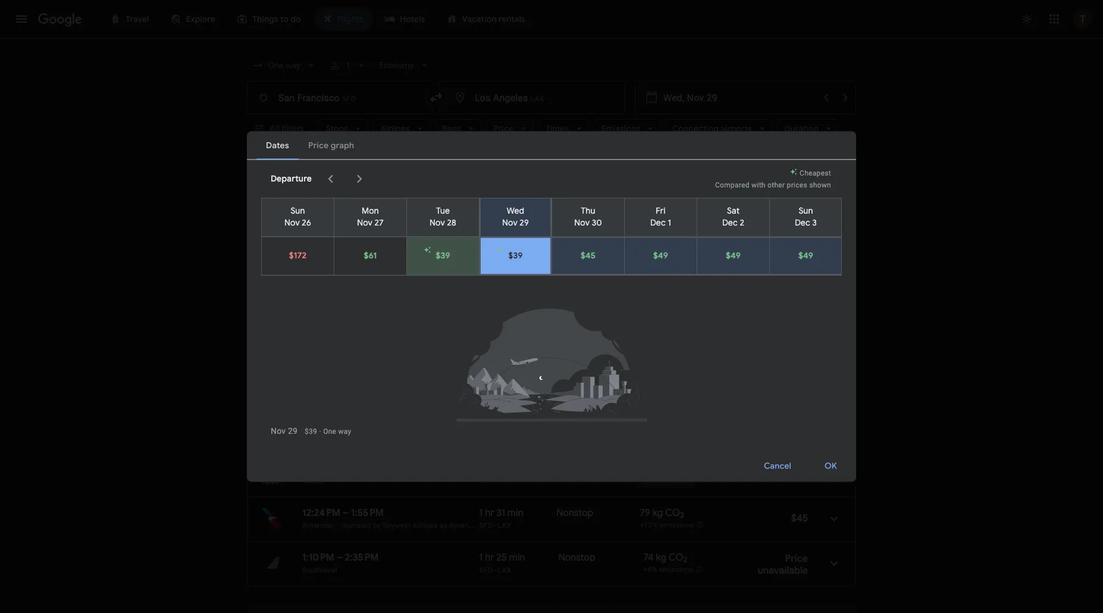 Task type: vqa. For each thing, say whether or not it's contained in the screenshot.
the Search
no



Task type: describe. For each thing, give the bounding box(es) containing it.
price for price guarantee
[[290, 215, 313, 227]]

cancel
[[764, 461, 792, 472]]

nov left "·"
[[271, 426, 286, 436]]

other
[[768, 181, 785, 189]]

nonstop for 63
[[557, 417, 594, 430]]

lax for 2nd total duration 1 hr 31 min. element from the bottom of the best flights main content
[[498, 387, 512, 396]]

with
[[752, 181, 766, 189]]

1 hr 32 min
[[479, 417, 525, 430]]

way
[[338, 427, 352, 436]]

– inside '1:10 pm – 2:35 pm southwest'
[[337, 551, 343, 564]]

dec for sun
[[795, 218, 811, 228]]

one
[[323, 427, 337, 436]]

all filters
[[270, 123, 305, 134]]

southwest
[[302, 566, 338, 574]]

eagle
[[484, 521, 502, 530]]

2 31 from the top
[[497, 507, 505, 519]]

new
[[371, 218, 386, 226]]

nov for sun nov 26
[[285, 218, 300, 228]]

dec for fri
[[651, 218, 666, 228]]

+6%
[[644, 566, 658, 574]]

2 $49 button from the left
[[698, 238, 770, 274]]

emissions down '74 kg co 2'
[[660, 566, 694, 574]]

2 inside sat dec 2
[[740, 218, 745, 228]]

sfo for first total duration 1 hr 31 min. element from the bottom of the best flights main content
[[479, 521, 493, 530]]

kg for 79
[[653, 507, 664, 519]]

16%
[[643, 388, 657, 396]]

unavailable
[[758, 564, 809, 577]]

compared with other prices shown
[[716, 181, 832, 189]]

sun nov 26
[[285, 206, 311, 228]]

find the best price region
[[247, 167, 857, 198]]

2 you from the left
[[563, 231, 576, 241]]

0 horizontal spatial $39 button
[[407, 237, 479, 275]]

1 american from the left
[[302, 521, 334, 530]]

28
[[447, 218, 457, 228]]

price unavailable
[[758, 553, 809, 577]]

$45 for $45 button
[[581, 251, 596, 261]]

grid
[[738, 173, 754, 183]]

stops button
[[319, 119, 369, 138]]

lax for the total duration 1 hr 25 min. element
[[498, 566, 512, 574]]

+13%
[[640, 521, 658, 529]]

graph
[[822, 173, 845, 183]]

2 vertical spatial 29
[[288, 426, 298, 436]]

all
[[270, 123, 280, 134]]

cancel button
[[750, 452, 806, 480]]

63 button
[[637, 417, 707, 443]]

price for price
[[494, 123, 514, 134]]

32 for 1 hr 32 min sfo – lax
[[497, 316, 507, 328]]

co for 74
[[669, 551, 684, 564]]

convenience
[[339, 286, 381, 294]]

nov for wed nov 29
[[502, 218, 518, 228]]

$39 down drops
[[509, 251, 523, 261]]

tue
[[436, 206, 450, 216]]

prices inside find the best price "region"
[[291, 174, 316, 184]]

30
[[592, 218, 602, 228]]

$39 down for some flights, google pays you the difference if the price drops after you book.
[[436, 251, 450, 261]]

·
[[319, 427, 321, 436]]

track prices
[[267, 174, 316, 184]]

emissions
[[602, 123, 641, 134]]

after
[[543, 231, 561, 241]]

2 united from the top
[[302, 477, 324, 485]]

3 $49 button from the left
[[770, 238, 842, 274]]

63
[[640, 417, 651, 430]]

-16% emissions button
[[637, 373, 707, 398]]

$45 button
[[553, 238, 625, 274]]

sfo for 2nd total duration 1 hr 32 min. "element" from the bottom
[[479, 331, 493, 339]]

0 horizontal spatial nov 29
[[271, 426, 298, 436]]

leaves san francisco international airport at 6:30 pm on wednesday, november 29 and arrives at los angeles international airport at 8:02 pm on wednesday, november 29. element
[[302, 417, 383, 430]]

sun dec 3
[[795, 206, 818, 228]]

fri
[[656, 206, 666, 216]]

2:35 pm
[[345, 551, 379, 564]]

$39 · one way
[[305, 427, 352, 436]]

+6% emissions
[[644, 566, 694, 574]]

+13% emissions
[[640, 521, 694, 529]]

29 inside find the best price "region"
[[354, 174, 364, 184]]

Arrival time: 2:35 PM. text field
[[345, 551, 379, 564]]

- for 16%
[[641, 388, 643, 396]]

based
[[274, 286, 294, 294]]

sfo for 2nd total duration 1 hr 31 min. element from the bottom of the best flights main content
[[479, 387, 493, 396]]

emissions button
[[595, 119, 661, 138]]

total duration 1 hr 25 min. element
[[479, 551, 559, 565]]

kg for 74
[[656, 551, 667, 564]]

wed
[[507, 206, 525, 216]]

price graph button
[[769, 167, 854, 189]]

6:30 pm
[[302, 417, 337, 430]]

ranked based on price and convenience
[[247, 286, 381, 294]]

nonstop flight. element for 79
[[557, 507, 594, 521]]

26%
[[643, 477, 657, 485]]

12:24 pm
[[302, 507, 341, 519]]

date grid button
[[686, 167, 763, 189]]

by
[[374, 521, 381, 530]]

$49 for 1st $49 button from the right
[[799, 251, 814, 261]]

1 inside 1 hr 32 min sfo – lax
[[479, 316, 483, 328]]

2 american from the left
[[450, 521, 482, 530]]

operated by skywest airlines as american eagle
[[341, 521, 502, 530]]

and
[[325, 286, 337, 294]]

as
[[440, 521, 448, 530]]

mon nov 27
[[357, 206, 384, 228]]

– inside the "6:30 pm – 8:02 pm united"
[[340, 417, 346, 430]]

Departure time: 12:24 PM. text field
[[302, 507, 341, 519]]

2 total duration 1 hr 32 min. element from the top
[[479, 417, 557, 431]]

$49 for 3rd $49 button from right
[[654, 251, 669, 261]]

times button
[[539, 119, 590, 138]]

connecting airports button
[[666, 119, 773, 138]]

1 inside 1 popup button
[[346, 60, 351, 70]]

ok
[[825, 461, 838, 472]]

fri dec 1
[[651, 206, 672, 228]]

45 US dollars text field
[[792, 512, 809, 524]]

1 inside 'fri dec 1'
[[668, 218, 672, 228]]

1 hr 32 min sfo – lax
[[479, 316, 525, 339]]

1 31 from the top
[[497, 373, 505, 385]]

79 kg co 2
[[640, 507, 685, 520]]

airlines inside best flights main content
[[413, 521, 438, 530]]

$45 for 45 us dollars text field
[[792, 512, 809, 524]]

6:30 pm – 8:02 pm united
[[302, 417, 383, 440]]

flights,
[[328, 231, 354, 241]]

1 button
[[324, 55, 372, 76]]

25
[[497, 551, 507, 564]]

0 horizontal spatial 39 us dollars text field
[[305, 427, 317, 436]]

shown
[[810, 181, 832, 189]]

3
[[813, 218, 818, 228]]

price guarantee
[[290, 215, 361, 227]]

ok button
[[811, 452, 852, 480]]

some
[[305, 231, 326, 241]]

nov for mon nov 27
[[357, 218, 373, 228]]

price button
[[487, 119, 534, 138]]

mon
[[362, 206, 379, 216]]

nonstop for 74
[[559, 551, 596, 564]]

operated
[[341, 521, 372, 530]]

27
[[375, 218, 384, 228]]

all filters button
[[247, 119, 314, 138]]

skywest
[[383, 521, 411, 530]]

nonstop flight. element for 74
[[559, 551, 596, 565]]

avoids as much co2 as 1096 trees absorb in a day. learn more about this calculation. image
[[482, 344, 489, 351]]



Task type: locate. For each thing, give the bounding box(es) containing it.
nov down thu
[[575, 218, 590, 228]]

none search field containing all filters
[[247, 55, 857, 158]]

1 hr 31 min sfo – lax
[[479, 373, 524, 396], [479, 507, 524, 530]]

nov inside sun nov 26
[[285, 218, 300, 228]]

dec down sat
[[723, 218, 738, 228]]

flights
[[274, 268, 309, 283]]

for some flights, google pays you the difference if the price drops after you book.
[[290, 231, 600, 241]]

1 the from the left
[[421, 231, 433, 241]]

prices left learn more about tracked prices image at the top left of the page
[[291, 174, 316, 184]]

– inside 1 hr 32 min sfo – lax
[[493, 331, 498, 339]]

total duration 1 hr 31 min. element down "avoids as much co2 as 1096 trees absorb in a day. learn more about this calculation." icon
[[479, 373, 557, 387]]

sun for dec
[[799, 206, 814, 216]]

0 horizontal spatial you
[[405, 231, 419, 241]]

you right pays
[[405, 231, 419, 241]]

$172
[[289, 251, 307, 261]]

2 up +6% emissions
[[684, 555, 688, 565]]

1 horizontal spatial sun
[[799, 206, 814, 216]]

Arrival time: 8:02 PM. text field
[[348, 417, 383, 430]]

duration button
[[778, 119, 840, 138]]

american down departure time: 12:24 pm. text field
[[302, 521, 334, 530]]

price down the wed nov 29
[[498, 231, 517, 241]]

total duration 1 hr 31 min. element
[[479, 373, 557, 387], [479, 507, 557, 521]]

$45
[[581, 251, 596, 261], [792, 512, 809, 524]]

kg inside '74 kg co 2'
[[656, 551, 667, 564]]

sat
[[728, 206, 740, 216]]

2 32 from the top
[[497, 417, 507, 430]]

sfo
[[479, 331, 493, 339], [479, 387, 493, 396], [479, 477, 493, 485], [479, 521, 493, 530], [479, 566, 493, 574]]

1:10 pm
[[302, 551, 335, 564]]

32 for 1 hr 32 min
[[497, 417, 507, 430]]

compared
[[716, 181, 750, 189]]

4 sfo from the top
[[479, 521, 493, 530]]

price up for
[[290, 215, 313, 227]]

sfo inside 1 hr 25 min sfo – lax
[[479, 566, 493, 574]]

kg right 79
[[653, 507, 664, 519]]

1 horizontal spatial you
[[563, 231, 576, 241]]

sun up "26"
[[291, 206, 305, 216]]

$49 down 3
[[799, 251, 814, 261]]

price for price unavailable
[[786, 553, 809, 565]]

0 horizontal spatial sun
[[291, 206, 305, 216]]

5 sfo from the top
[[479, 566, 493, 574]]

29 up drops
[[520, 218, 529, 228]]

bags button
[[435, 119, 482, 138]]

- up 63
[[641, 388, 643, 396]]

1 united from the top
[[302, 432, 324, 440]]

price
[[498, 231, 517, 241], [306, 286, 323, 294]]

airlines button
[[373, 119, 430, 138]]

1 horizontal spatial 39 us dollars text field
[[792, 467, 809, 480]]

1 $49 button from the left
[[625, 238, 697, 274]]

1 vertical spatial 1 hr 31 min sfo – lax
[[479, 507, 524, 530]]

emissions down 79 kg co 2
[[660, 521, 694, 529]]

$61 button
[[335, 237, 407, 275]]

$49 button down 'fri dec 1'
[[625, 238, 697, 274]]

$49 button
[[625, 238, 697, 274], [698, 238, 770, 274], [770, 238, 842, 274]]

nov 29 left "·"
[[271, 426, 298, 436]]

drops
[[519, 231, 540, 241]]

2 - from the top
[[641, 477, 643, 485]]

2 up +13% emissions
[[680, 510, 685, 520]]

1 - from the top
[[641, 388, 643, 396]]

1 hr from the top
[[485, 316, 494, 328]]

nonstop flight. element for 63
[[557, 417, 594, 431]]

nov for thu nov 30
[[575, 218, 590, 228]]

total duration 1 hr 31 min. element up eagle
[[479, 507, 557, 521]]

hr inside 1 hr 25 min sfo – lax
[[485, 551, 494, 564]]

1 vertical spatial united
[[302, 477, 324, 485]]

4 lax from the top
[[498, 521, 512, 530]]

you right after
[[563, 231, 576, 241]]

nonstop
[[557, 316, 594, 328], [557, 373, 594, 385], [557, 417, 594, 430], [557, 507, 594, 519], [559, 551, 596, 564]]

1 horizontal spatial dec
[[723, 218, 738, 228]]

0 vertical spatial price
[[498, 231, 517, 241]]

- for 26%
[[641, 477, 643, 485]]

nov for tue nov 28
[[430, 218, 445, 228]]

on
[[296, 286, 304, 294]]

0 horizontal spatial airlines
[[380, 123, 410, 134]]

2 down 'compared'
[[740, 218, 745, 228]]

sfo inside 1 hr 32 min sfo – lax
[[479, 331, 493, 339]]

bags
[[442, 123, 462, 134]]

co up +13% emissions
[[666, 507, 680, 519]]

sfo down the total duration 1 hr 25 min. element
[[479, 566, 493, 574]]

dec for sat
[[723, 218, 738, 228]]

0 vertical spatial total duration 1 hr 31 min. element
[[479, 373, 557, 387]]

0 horizontal spatial $45
[[581, 251, 596, 261]]

hr inside 1 hr 32 min sfo – lax
[[485, 316, 494, 328]]

$39 right 'cancel'
[[792, 467, 809, 480]]

airlines inside popup button
[[380, 123, 410, 134]]

co up +6% emissions
[[669, 551, 684, 564]]

0 vertical spatial 29
[[354, 174, 364, 184]]

0 vertical spatial 39 us dollars text field
[[305, 427, 317, 436]]

Departure text field
[[664, 82, 816, 114]]

1 horizontal spatial 29
[[354, 174, 364, 184]]

1 vertical spatial 29
[[520, 218, 529, 228]]

-26% emissions button
[[637, 462, 707, 487]]

2 for 74
[[684, 555, 688, 565]]

nov up for
[[285, 218, 300, 228]]

$49 down sat dec 2
[[726, 251, 741, 261]]

1 vertical spatial 39 us dollars text field
[[792, 467, 809, 480]]

total duration 1 hr 32 min. element
[[479, 316, 557, 330], [479, 417, 557, 431]]

co inside '74 kg co 2'
[[669, 551, 684, 564]]

3 lax from the top
[[498, 477, 512, 485]]

price down 45 us dollars text field
[[786, 553, 809, 565]]

0 vertical spatial 32
[[497, 316, 507, 328]]

1:55 pm
[[351, 507, 384, 519]]

Departure time: 1:10 PM. text field
[[302, 551, 335, 564]]

prices
[[291, 174, 316, 184], [787, 181, 808, 189]]

price for price graph
[[799, 173, 820, 183]]

32 inside "element"
[[497, 417, 507, 430]]

1 inside total duration 1 hr 32 min. "element"
[[479, 417, 483, 430]]

the right if
[[483, 231, 495, 241]]

5 lax from the top
[[498, 566, 512, 574]]

price inside button
[[799, 173, 820, 183]]

1 total duration 1 hr 31 min. element from the top
[[479, 373, 557, 387]]

1 hr 31 min sfo – lax down sfo – lax
[[479, 507, 524, 530]]

2 1 hr 31 min sfo – lax from the top
[[479, 507, 524, 530]]

$49 for second $49 button from left
[[726, 251, 741, 261]]

1 32 from the top
[[497, 316, 507, 328]]

0 horizontal spatial price
[[306, 286, 323, 294]]

sfo up "avoids as much co2 as 1096 trees absorb in a day. learn more about this calculation." icon
[[479, 331, 493, 339]]

lax for first total duration 1 hr 31 min. element from the bottom of the best flights main content
[[498, 521, 512, 530]]

kg right 74
[[656, 551, 667, 564]]

learn more about tracked prices image
[[318, 174, 329, 184]]

0 vertical spatial $45
[[581, 251, 596, 261]]

3 hr from the top
[[485, 417, 494, 430]]

Arrival time: 1:55 PM. text field
[[351, 507, 384, 519]]

2 vertical spatial 2
[[684, 555, 688, 565]]

date grid
[[717, 173, 754, 183]]

prices right other
[[787, 181, 808, 189]]

nov inside the tue nov 28
[[430, 218, 445, 228]]

1 horizontal spatial $39 button
[[481, 238, 551, 274]]

1 vertical spatial $45
[[792, 512, 809, 524]]

29 inside the wed nov 29
[[520, 218, 529, 228]]

$39
[[436, 251, 450, 261], [509, 251, 523, 261], [305, 427, 317, 436], [792, 467, 809, 480]]

sfo up 1 hr 25 min sfo – lax in the bottom left of the page
[[479, 521, 493, 530]]

lax
[[498, 331, 512, 339], [498, 387, 512, 396], [498, 477, 512, 485], [498, 521, 512, 530], [498, 566, 512, 574]]

nov inside find the best price "region"
[[336, 174, 352, 184]]

1 vertical spatial 31
[[497, 507, 505, 519]]

74 kg co 2
[[644, 551, 688, 565]]

filters
[[282, 123, 305, 134]]

0 vertical spatial 31
[[497, 373, 505, 385]]

0 vertical spatial co
[[666, 507, 680, 519]]

dec
[[651, 218, 666, 228], [723, 218, 738, 228], [795, 218, 811, 228]]

min
[[509, 316, 525, 328], [508, 373, 524, 385], [509, 417, 525, 430], [508, 507, 524, 519], [509, 551, 526, 564]]

the
[[421, 231, 433, 241], [483, 231, 495, 241]]

1 vertical spatial total duration 1 hr 32 min. element
[[479, 417, 557, 431]]

0 vertical spatial united
[[302, 432, 324, 440]]

1:10 pm – 2:35 pm southwest
[[302, 551, 379, 574]]

79
[[640, 507, 651, 519]]

1 vertical spatial total duration 1 hr 31 min. element
[[479, 507, 557, 521]]

dec left 3
[[795, 218, 811, 228]]

hr left 25
[[485, 551, 494, 564]]

1 inside 1 hr 25 min sfo – lax
[[479, 551, 483, 564]]

sfo for the total duration 1 hr 25 min. element
[[479, 566, 493, 574]]

39 us dollars text field left "·"
[[305, 427, 317, 436]]

times
[[546, 123, 570, 134]]

co inside 79 kg co 2
[[666, 507, 680, 519]]

dec inside 'fri dec 1'
[[651, 218, 666, 228]]

1 dec from the left
[[651, 218, 666, 228]]

sun inside sun nov 26
[[291, 206, 305, 216]]

price inside popup button
[[494, 123, 514, 134]]

0 horizontal spatial prices
[[291, 174, 316, 184]]

1 $49 from the left
[[654, 251, 669, 261]]

hr up eagle
[[485, 507, 494, 519]]

best
[[247, 268, 272, 283]]

nov inside thu nov 30
[[575, 218, 590, 228]]

2 for 79
[[680, 510, 685, 520]]

New feature text field
[[366, 216, 392, 227]]

this price for this flight doesn't include overhead bin access. if you need a carry-on bag, use the bags filter to update prices. image
[[778, 466, 792, 480]]

0 vertical spatial 2
[[740, 218, 745, 228]]

1 lax from the top
[[498, 331, 512, 339]]

min inside 1 hr 32 min sfo – lax
[[509, 316, 525, 328]]

$45 down "book."
[[581, 251, 596, 261]]

american right as on the bottom of the page
[[450, 521, 482, 530]]

2 $49 from the left
[[726, 251, 741, 261]]

- up 79
[[641, 477, 643, 485]]

hr down "avoids as much co2 as 1096 trees absorb in a day. learn more about this calculation." icon
[[485, 373, 494, 385]]

1 vertical spatial co
[[669, 551, 684, 564]]

tue nov 28
[[430, 206, 457, 228]]

lax inside 1 hr 25 min sfo – lax
[[498, 566, 512, 574]]

0 vertical spatial kg
[[653, 507, 664, 519]]

2 horizontal spatial 29
[[520, 218, 529, 228]]

1 horizontal spatial prices
[[787, 181, 808, 189]]

hr up sfo – lax
[[485, 417, 494, 430]]

the down the tue nov 28
[[421, 231, 433, 241]]

united inside the "6:30 pm – 8:02 pm united"
[[302, 432, 324, 440]]

1 vertical spatial airlines
[[413, 521, 438, 530]]

2 hr from the top
[[485, 373, 494, 385]]

$39 button down 28
[[407, 237, 479, 275]]

price
[[494, 123, 514, 134], [799, 173, 820, 183], [290, 215, 313, 227], [786, 553, 809, 565]]

nov 29 right learn more about tracked prices image at the top left of the page
[[336, 174, 364, 184]]

best flights main content
[[247, 167, 857, 613]]

nov down tue
[[430, 218, 445, 228]]

$39 inside best flights main content
[[792, 467, 809, 480]]

1 vertical spatial 32
[[497, 417, 507, 430]]

1 horizontal spatial $49
[[726, 251, 741, 261]]

$49
[[654, 251, 669, 261], [726, 251, 741, 261], [799, 251, 814, 261]]

$49 button down 3
[[770, 238, 842, 274]]

lax inside 1 hr 32 min sfo – lax
[[498, 331, 512, 339]]

1 vertical spatial 2
[[680, 510, 685, 520]]

nov inside mon nov 27
[[357, 218, 373, 228]]

29 left "·"
[[288, 426, 298, 436]]

1 sfo from the top
[[479, 331, 493, 339]]

airlines
[[380, 123, 410, 134], [413, 521, 438, 530]]

$45 inside $45 button
[[581, 251, 596, 261]]

None search field
[[247, 55, 857, 158]]

kg inside 79 kg co 2
[[653, 507, 664, 519]]

1 horizontal spatial the
[[483, 231, 495, 241]]

0 horizontal spatial 29
[[288, 426, 298, 436]]

-26% emissions
[[641, 477, 693, 485]]

-
[[641, 388, 643, 396], [641, 477, 643, 485]]

nov left scroll right image
[[336, 174, 352, 184]]

price inside price unavailable
[[786, 553, 809, 565]]

sun up 3
[[799, 206, 814, 216]]

$45 down this price for this flight doesn't include overhead bin access. if you need a carry-on bag, use the bags filter to update prices. image
[[792, 512, 809, 524]]

– inside 1 hr 25 min sfo – lax
[[493, 566, 498, 574]]

price right bags popup button
[[494, 123, 514, 134]]

nov inside the wed nov 29
[[502, 218, 518, 228]]

2 dec from the left
[[723, 218, 738, 228]]

1 1 hr 31 min sfo – lax from the top
[[479, 373, 524, 396]]

1 hr 31 min sfo – lax up 1 hr 32 min
[[479, 373, 524, 396]]

39 US dollars text field
[[305, 427, 317, 436], [792, 467, 809, 480]]

1 horizontal spatial $45
[[792, 512, 809, 524]]

0 vertical spatial airlines
[[380, 123, 410, 134]]

0 horizontal spatial dec
[[651, 218, 666, 228]]

min inside 1 hr 25 min sfo – lax
[[509, 551, 526, 564]]

29 right scroll left image
[[354, 174, 364, 184]]

1 sun from the left
[[291, 206, 305, 216]]

1 horizontal spatial price
[[498, 231, 517, 241]]

$39 left "·"
[[305, 427, 317, 436]]

2
[[740, 218, 745, 228], [680, 510, 685, 520], [684, 555, 688, 565]]

1 horizontal spatial american
[[450, 521, 482, 530]]

you
[[405, 231, 419, 241], [563, 231, 576, 241]]

swap origin and destination. image
[[429, 90, 444, 105]]

sun inside sun dec 3
[[799, 206, 814, 216]]

american
[[302, 521, 334, 530], [450, 521, 482, 530]]

price right on
[[306, 286, 323, 294]]

united up 12:24 pm
[[302, 477, 324, 485]]

1 horizontal spatial nov 29
[[336, 174, 364, 184]]

0 vertical spatial nov 29
[[336, 174, 364, 184]]

2 horizontal spatial $49 button
[[770, 238, 842, 274]]

2 lax from the top
[[498, 387, 512, 396]]

airlines right stops popup button in the top left of the page
[[380, 123, 410, 134]]

1 vertical spatial price
[[306, 286, 323, 294]]

3 sfo from the top
[[479, 477, 493, 485]]

price graph
[[799, 173, 845, 183]]

0 horizontal spatial $49
[[654, 251, 669, 261]]

scroll right image
[[352, 172, 367, 186]]

nov down "mon"
[[357, 218, 373, 228]]

4 hr from the top
[[485, 507, 494, 519]]

guarantee
[[315, 215, 361, 227]]

1 vertical spatial kg
[[656, 551, 667, 564]]

2 inside '74 kg co 2'
[[684, 555, 688, 565]]

best flights
[[247, 268, 309, 283]]

Departure time: 6:30 PM. text field
[[302, 417, 337, 430]]

thu
[[581, 206, 596, 216]]

airlines left as on the bottom of the page
[[413, 521, 438, 530]]

1 you from the left
[[405, 231, 419, 241]]

3 $49 from the left
[[799, 251, 814, 261]]

nov 29 inside find the best price "region"
[[336, 174, 364, 184]]

nonstop flight. element
[[557, 316, 594, 330], [557, 373, 594, 387], [557, 417, 594, 431], [557, 507, 594, 521], [559, 551, 596, 565]]

2 horizontal spatial $49
[[799, 251, 814, 261]]

sfo – lax
[[479, 477, 512, 485]]

duration
[[785, 123, 819, 134]]

2 inside 79 kg co 2
[[680, 510, 685, 520]]

–
[[493, 331, 498, 339], [493, 387, 498, 396], [340, 417, 346, 430], [493, 477, 498, 485], [343, 507, 349, 519], [493, 521, 498, 530], [337, 551, 343, 564], [493, 566, 498, 574]]

$45 inside best flights main content
[[792, 512, 809, 524]]

leaves san francisco international airport at 12:24 pm on wednesday, november 29 and arrives at los angeles international airport at 1:55 pm on wednesday, november 29. element
[[302, 507, 384, 519]]

sfo up eagle
[[479, 477, 493, 485]]

hr up "avoids as much co2 as 1096 trees absorb in a day. learn more about this calculation." icon
[[485, 316, 494, 328]]

sun for nov
[[291, 206, 305, 216]]

dec down the fri
[[651, 218, 666, 228]]

co
[[666, 507, 680, 519], [669, 551, 684, 564]]

0 vertical spatial 1 hr 31 min sfo – lax
[[479, 373, 524, 396]]

wed nov 29
[[502, 206, 529, 228]]

1 vertical spatial nov 29
[[271, 426, 298, 436]]

united
[[302, 432, 324, 440], [302, 477, 324, 485]]

emissions right 26%
[[659, 477, 693, 485]]

2 the from the left
[[483, 231, 495, 241]]

$49 button down sat dec 2
[[698, 238, 770, 274]]

31 up eagle
[[497, 507, 505, 519]]

0 horizontal spatial $49 button
[[625, 238, 697, 274]]

book.
[[579, 231, 600, 241]]

thu nov 30
[[575, 206, 602, 228]]

if
[[476, 231, 481, 241]]

$172 button
[[262, 237, 334, 275]]

sat dec 2
[[723, 206, 745, 228]]

emissions right 16%
[[659, 388, 693, 396]]

nov down wed at top left
[[502, 218, 518, 228]]

price left graph
[[799, 173, 820, 183]]

nov
[[336, 174, 352, 184], [285, 218, 300, 228], [357, 218, 373, 228], [430, 218, 445, 228], [502, 218, 518, 228], [575, 218, 590, 228], [271, 426, 286, 436]]

1 total duration 1 hr 32 min. element from the top
[[479, 316, 557, 330]]

0 horizontal spatial american
[[302, 521, 334, 530]]

sfo up 1 hr 32 min
[[479, 387, 493, 396]]

nonstop for 79
[[557, 507, 594, 519]]

31 up 1 hr 32 min
[[497, 373, 505, 385]]

lax for 2nd total duration 1 hr 32 min. "element" from the bottom
[[498, 331, 512, 339]]

1 horizontal spatial $49 button
[[698, 238, 770, 274]]

39 us dollars text field right 'cancel'
[[792, 467, 809, 480]]

-16% emissions
[[641, 388, 693, 396]]

0 vertical spatial total duration 1 hr 32 min. element
[[479, 316, 557, 330]]

united down 'departure time: 6:30 pm.' text field
[[302, 432, 324, 440]]

1 vertical spatial -
[[641, 477, 643, 485]]

0 horizontal spatial the
[[421, 231, 433, 241]]

32 inside 1 hr 32 min sfo – lax
[[497, 316, 507, 328]]

1 hr 31 min sfo – lax for first total duration 1 hr 31 min. element from the bottom of the best flights main content
[[479, 507, 524, 530]]

12:24 pm – 1:55 pm
[[302, 507, 384, 519]]

$61
[[364, 251, 377, 261]]

0 vertical spatial -
[[641, 388, 643, 396]]

nov 29
[[336, 174, 364, 184], [271, 426, 298, 436]]

2 sun from the left
[[799, 206, 814, 216]]

dec inside sat dec 2
[[723, 218, 738, 228]]

5 hr from the top
[[485, 551, 494, 564]]

$49 down 'fri dec 1'
[[654, 251, 669, 261]]

3 dec from the left
[[795, 218, 811, 228]]

74
[[644, 551, 654, 564]]

scroll left image
[[324, 172, 338, 186]]

2 total duration 1 hr 31 min. element from the top
[[479, 507, 557, 521]]

1 hr 31 min sfo – lax for 2nd total duration 1 hr 31 min. element from the bottom of the best flights main content
[[479, 373, 524, 396]]

departure
[[271, 174, 312, 184]]

1 horizontal spatial airlines
[[413, 521, 438, 530]]

co for 79
[[666, 507, 680, 519]]

2 horizontal spatial dec
[[795, 218, 811, 228]]

leaves san francisco international airport at 1:10 pm on wednesday, november 29 and arrives at los angeles international airport at 2:35 pm on wednesday, november 29. element
[[302, 551, 379, 564]]

1
[[346, 60, 351, 70], [668, 218, 672, 228], [479, 316, 483, 328], [479, 373, 483, 385], [479, 417, 483, 430], [479, 507, 483, 519], [479, 551, 483, 564]]

dec inside sun dec 3
[[795, 218, 811, 228]]

date
[[717, 173, 736, 183]]

2 sfo from the top
[[479, 387, 493, 396]]

$39 button down the wed nov 29
[[481, 238, 551, 274]]



